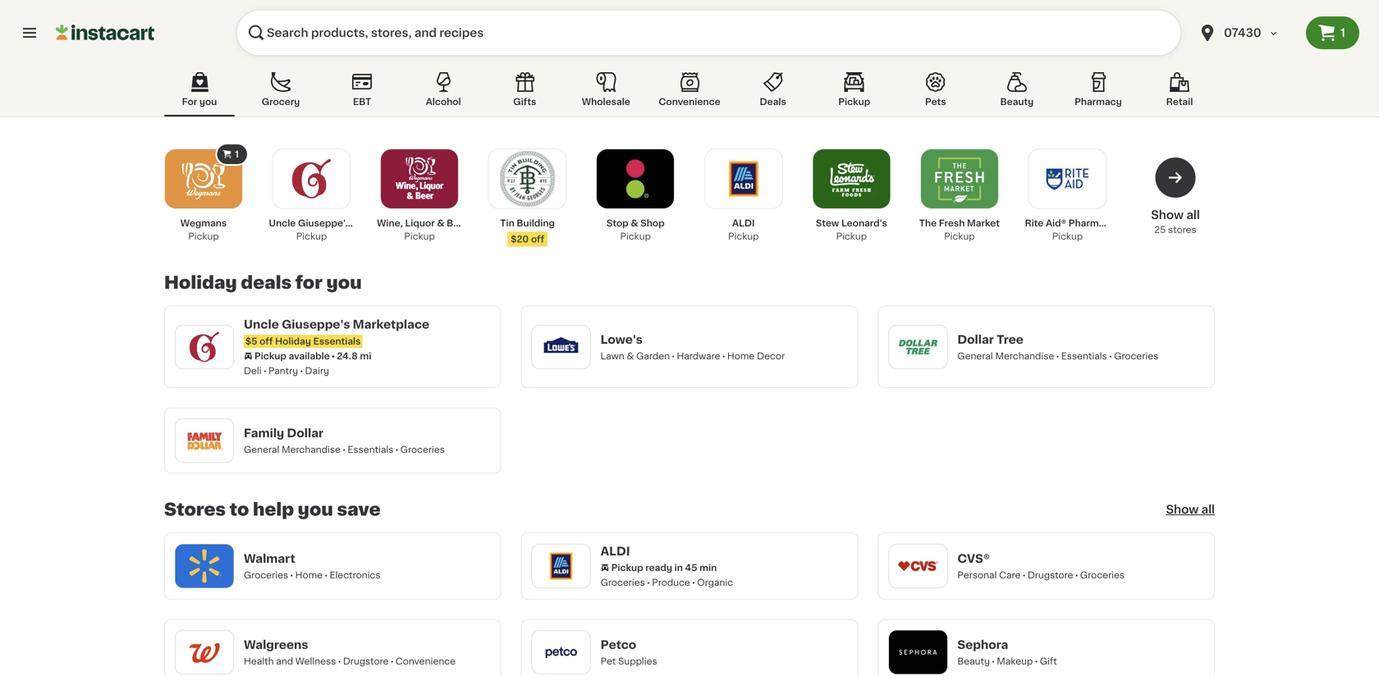 Task type: vqa. For each thing, say whether or not it's contained in the screenshot.
add associated with 25
no



Task type: describe. For each thing, give the bounding box(es) containing it.
sephora beauty makeup gift
[[958, 640, 1058, 667]]

uncle for uncle giuseppe's marketplace $5 off holiday essentials
[[244, 319, 279, 331]]

deli
[[244, 367, 262, 376]]

pickup inside the fresh market pickup
[[945, 232, 976, 241]]

lowe's
[[601, 334, 643, 346]]

hardware
[[677, 352, 721, 361]]

general for family dollar
[[244, 446, 280, 455]]

uncle giuseppe's marketplace $5 off holiday essentials
[[244, 319, 430, 346]]

essentials for family dollar
[[348, 446, 394, 455]]

07430 button
[[1198, 10, 1297, 56]]

walgreens
[[244, 640, 308, 651]]

lawn
[[601, 352, 625, 361]]

dollar inside the family dollar general merchandise essentials groceries
[[287, 428, 324, 439]]

24.8 mi
[[337, 352, 372, 361]]

ready
[[646, 564, 673, 573]]

ebt button
[[327, 69, 398, 117]]

drugstore inside walgreens health and wellness drugstore convenience
[[343, 658, 389, 667]]

petco logo image
[[540, 632, 583, 674]]

grocery button
[[246, 69, 316, 117]]

home inside walmart groceries home electronics
[[295, 571, 323, 580]]

care
[[1000, 571, 1021, 580]]

1 button
[[1307, 16, 1360, 49]]

25
[[1155, 225, 1167, 235]]

retail button
[[1145, 69, 1216, 117]]

grocery
[[262, 97, 300, 106]]

dollar inside dollar tree general merchandise essentials groceries
[[958, 334, 995, 346]]

tab panel containing holiday deals for you
[[156, 143, 1224, 677]]

07430
[[1225, 27, 1262, 39]]

dollar tree general merchandise essentials groceries
[[958, 334, 1159, 361]]

pickup button
[[820, 69, 890, 117]]

aldi logo image
[[540, 545, 583, 588]]

supplies
[[619, 658, 658, 667]]

dollar tree logo image
[[897, 326, 940, 369]]

stop & shop image
[[608, 151, 664, 207]]

dairy
[[305, 367, 329, 376]]

aid®
[[1046, 219, 1067, 228]]

family dollar logo image
[[183, 420, 226, 462]]

fresh
[[939, 219, 965, 228]]

marketplace for uncle giuseppe's marketplace $5 off holiday essentials
[[353, 319, 430, 331]]

pickup ready in 45 min
[[612, 564, 717, 573]]

electronics
[[330, 571, 381, 580]]

pickup inside stop & shop pickup
[[621, 232, 651, 241]]

pickup inside rite aid® pharmacy pickup
[[1053, 232, 1084, 241]]

drugstore inside cvs® personal care drugstore groceries
[[1028, 571, 1074, 580]]

walgreens logo image
[[183, 632, 226, 674]]

general for dollar tree
[[958, 352, 994, 361]]

pickup up the "pantry"
[[255, 352, 287, 361]]

sephora
[[958, 640, 1009, 651]]

1 inside button
[[1341, 27, 1346, 39]]

wegmans pickup
[[181, 219, 227, 241]]

petco
[[601, 640, 637, 651]]

pickup inside stew leonard's pickup
[[837, 232, 867, 241]]

family dollar general merchandise essentials groceries
[[244, 428, 445, 455]]

uncle for uncle giuseppe's marketplace pickup
[[269, 219, 296, 228]]

stew leonard's pickup
[[816, 219, 888, 241]]

merchandise for dollar
[[282, 446, 341, 455]]

Search field
[[237, 10, 1182, 56]]

health
[[244, 658, 274, 667]]

pharmacy inside pharmacy button
[[1075, 97, 1123, 106]]

you for holiday deals for you
[[327, 274, 362, 292]]

stores
[[1169, 225, 1197, 235]]

ebt
[[353, 97, 371, 106]]

mi
[[360, 352, 372, 361]]

for you button
[[164, 69, 235, 117]]

pet
[[601, 658, 616, 667]]

organic
[[698, 579, 734, 588]]

show for show all 25 stores
[[1152, 209, 1184, 221]]

essentials inside uncle giuseppe's marketplace $5 off holiday essentials
[[313, 337, 361, 346]]

uncle giuseppe's marketplace pickup
[[269, 219, 411, 241]]

07430 button
[[1189, 10, 1307, 56]]

sephora logo image
[[897, 632, 940, 674]]

wegmans image
[[176, 151, 232, 207]]

deals button
[[738, 69, 809, 117]]

tin
[[501, 219, 515, 228]]

for
[[182, 97, 197, 106]]

decor
[[757, 352, 785, 361]]

walmart logo image
[[183, 545, 226, 588]]

pickup available
[[255, 352, 330, 361]]

stew leonard's image
[[824, 151, 880, 207]]

pickup down the wine, liquor & beer at montvale wegmans image
[[404, 232, 435, 241]]

building
[[517, 219, 555, 228]]

holiday inside uncle giuseppe's marketplace $5 off holiday essentials
[[275, 337, 311, 346]]

uncle giuseppe's marketplace image
[[284, 151, 340, 207]]

in
[[675, 564, 683, 573]]

pickup inside button
[[839, 97, 871, 106]]

gift
[[1040, 658, 1058, 667]]

pickup inside wegmans pickup
[[188, 232, 219, 241]]

pickup down aldi image
[[729, 232, 759, 241]]

you inside for you button
[[200, 97, 217, 106]]

convenience inside walgreens health and wellness drugstore convenience
[[396, 658, 456, 667]]

$20
[[511, 235, 529, 244]]

groceries inside cvs® personal care drugstore groceries
[[1081, 571, 1125, 580]]

market
[[968, 219, 1000, 228]]

family
[[244, 428, 284, 439]]

beauty button
[[982, 69, 1053, 117]]

deals
[[241, 274, 292, 292]]

0 vertical spatial holiday
[[164, 274, 237, 292]]

available
[[289, 352, 330, 361]]

walmart groceries home electronics
[[244, 554, 381, 580]]

pickup link
[[377, 149, 463, 243]]

walgreens health and wellness drugstore convenience
[[244, 640, 456, 667]]

merchandise for tree
[[996, 352, 1055, 361]]

alcohol
[[426, 97, 461, 106]]

off inside tin building $20 off
[[531, 235, 545, 244]]



Task type: locate. For each thing, give the bounding box(es) containing it.
0 horizontal spatial general
[[244, 446, 280, 455]]

rite
[[1025, 219, 1044, 228]]

dollar right family
[[287, 428, 324, 439]]

& inside stop & shop pickup
[[631, 219, 639, 228]]

holiday up pickup available
[[275, 337, 311, 346]]

1 vertical spatial essentials
[[1062, 352, 1108, 361]]

1 vertical spatial beauty
[[958, 658, 990, 667]]

pets
[[926, 97, 947, 106]]

essentials inside dollar tree general merchandise essentials groceries
[[1062, 352, 1108, 361]]

rite aid® pharmacy image
[[1040, 151, 1096, 207]]

rite aid® pharmacy pickup
[[1025, 219, 1117, 241]]

0 vertical spatial dollar
[[958, 334, 995, 346]]

1 horizontal spatial convenience
[[659, 97, 721, 106]]

None search field
[[237, 10, 1182, 56]]

1 vertical spatial marketplace
[[353, 319, 430, 331]]

0 vertical spatial essentials
[[313, 337, 361, 346]]

instacart image
[[56, 23, 154, 43]]

pickup
[[839, 97, 871, 106], [188, 232, 219, 241], [296, 232, 327, 241], [404, 232, 435, 241], [621, 232, 651, 241], [729, 232, 759, 241], [837, 232, 867, 241], [945, 232, 976, 241], [1053, 232, 1084, 241], [255, 352, 287, 361], [612, 564, 644, 573]]

all
[[1187, 209, 1201, 221], [1202, 504, 1216, 516]]

0 horizontal spatial dollar
[[287, 428, 324, 439]]

uncle up $5
[[244, 319, 279, 331]]

wholesale
[[582, 97, 631, 106]]

merchandise inside the family dollar general merchandise essentials groceries
[[282, 446, 341, 455]]

wegmans
[[181, 219, 227, 228]]

2 vertical spatial essentials
[[348, 446, 394, 455]]

stop & shop pickup
[[607, 219, 665, 241]]

1 horizontal spatial 1
[[1341, 27, 1346, 39]]

pickup down the "wegmans"
[[188, 232, 219, 241]]

drugstore right wellness
[[343, 658, 389, 667]]

show inside show all 25 stores
[[1152, 209, 1184, 221]]

cvs® personal care drugstore groceries
[[958, 554, 1125, 580]]

groceries
[[1115, 352, 1159, 361], [401, 446, 445, 455], [244, 571, 288, 580], [1081, 571, 1125, 580], [601, 579, 645, 588]]

45
[[685, 564, 698, 573]]

0 vertical spatial drugstore
[[1028, 571, 1074, 580]]

the
[[920, 219, 937, 228]]

stop
[[607, 219, 629, 228]]

merchandise inside dollar tree general merchandise essentials groceries
[[996, 352, 1055, 361]]

leonard's
[[842, 219, 888, 228]]

beauty
[[1001, 97, 1034, 106], [958, 658, 990, 667]]

0 vertical spatial aldi
[[733, 219, 755, 228]]

pickup down shop
[[621, 232, 651, 241]]

& right lawn
[[627, 352, 634, 361]]

0 vertical spatial giuseppe's
[[298, 219, 351, 228]]

all inside show all 25 stores
[[1187, 209, 1201, 221]]

0 horizontal spatial beauty
[[958, 658, 990, 667]]

makeup
[[997, 658, 1034, 667]]

0 vertical spatial you
[[200, 97, 217, 106]]

off down building
[[531, 235, 545, 244]]

0 vertical spatial show
[[1152, 209, 1184, 221]]

giuseppe's for uncle giuseppe's marketplace pickup
[[298, 219, 351, 228]]

wellness
[[296, 658, 336, 667]]

giuseppe's for uncle giuseppe's marketplace $5 off holiday essentials
[[282, 319, 350, 331]]

show
[[1152, 209, 1184, 221], [1167, 504, 1199, 516]]

1 horizontal spatial all
[[1202, 504, 1216, 516]]

0 vertical spatial beauty
[[1001, 97, 1034, 106]]

groceries produce organic
[[601, 579, 734, 588]]

pharmacy right aid® at the top of the page
[[1069, 219, 1117, 228]]

1 horizontal spatial beauty
[[1001, 97, 1034, 106]]

pickup down aid® at the top of the page
[[1053, 232, 1084, 241]]

uncle inside uncle giuseppe's marketplace $5 off holiday essentials
[[244, 319, 279, 331]]

1
[[1341, 27, 1346, 39], [235, 150, 239, 159]]

marketplace
[[353, 219, 411, 228], [353, 319, 430, 331]]

convenience button
[[652, 69, 727, 117]]

groceries inside walmart groceries home electronics
[[244, 571, 288, 580]]

giuseppe's inside uncle giuseppe's marketplace $5 off holiday essentials
[[282, 319, 350, 331]]

general
[[958, 352, 994, 361], [244, 446, 280, 455]]

all inside popup button
[[1202, 504, 1216, 516]]

beauty inside sephora beauty makeup gift
[[958, 658, 990, 667]]

1 vertical spatial 1
[[235, 150, 239, 159]]

0 horizontal spatial holiday
[[164, 274, 237, 292]]

1 horizontal spatial home
[[728, 352, 755, 361]]

stores to help you save
[[164, 501, 381, 519]]

and
[[276, 658, 293, 667]]

0 horizontal spatial convenience
[[396, 658, 456, 667]]

0 vertical spatial 1
[[1341, 27, 1346, 39]]

1 vertical spatial pharmacy
[[1069, 219, 1117, 228]]

0 vertical spatial general
[[958, 352, 994, 361]]

pickup up stew leonard's "image"
[[839, 97, 871, 106]]

0 horizontal spatial off
[[260, 337, 273, 346]]

garden
[[637, 352, 670, 361]]

pickup up for
[[296, 232, 327, 241]]

the fresh market image
[[932, 151, 988, 207]]

lowe's lawn & garden hardware home decor
[[601, 334, 785, 361]]

1 horizontal spatial merchandise
[[996, 352, 1055, 361]]

tab panel
[[156, 143, 1224, 677]]

pickup left ready
[[612, 564, 644, 573]]

aldi for aldi
[[601, 546, 630, 558]]

cvs® logo image
[[897, 545, 940, 588]]

uncle giuseppe's marketplace logo image
[[183, 326, 226, 369]]

holiday down wegmans pickup on the left top of page
[[164, 274, 237, 292]]

1 vertical spatial convenience
[[396, 658, 456, 667]]

tin building $20 off
[[501, 219, 555, 244]]

shop
[[641, 219, 665, 228]]

for you
[[182, 97, 217, 106]]

0 vertical spatial all
[[1187, 209, 1201, 221]]

$5
[[246, 337, 257, 346]]

1 vertical spatial show
[[1167, 504, 1199, 516]]

general down family
[[244, 446, 280, 455]]

home down walmart
[[295, 571, 323, 580]]

beauty inside button
[[1001, 97, 1034, 106]]

you
[[200, 97, 217, 106], [327, 274, 362, 292], [298, 501, 333, 519]]

holiday deals for you
[[164, 274, 362, 292]]

home inside lowe's lawn & garden hardware home decor
[[728, 352, 755, 361]]

giuseppe's down "uncle giuseppe's marketplace" image
[[298, 219, 351, 228]]

0 horizontal spatial all
[[1187, 209, 1201, 221]]

1 vertical spatial home
[[295, 571, 323, 580]]

1 vertical spatial uncle
[[244, 319, 279, 331]]

cvs®
[[958, 554, 991, 565]]

you for stores to help you save
[[298, 501, 333, 519]]

marketplace for uncle giuseppe's marketplace pickup
[[353, 219, 411, 228]]

1 horizontal spatial dollar
[[958, 334, 995, 346]]

general right "dollar tree logo"
[[958, 352, 994, 361]]

deli pantry dairy
[[244, 367, 329, 376]]

aldi down aldi image
[[733, 219, 755, 228]]

beauty right 'pets'
[[1001, 97, 1034, 106]]

tin building image
[[500, 151, 556, 207]]

holiday
[[164, 274, 237, 292], [275, 337, 311, 346]]

wine, liquor & beer at montvale wegmans image
[[392, 151, 448, 207]]

show inside popup button
[[1167, 504, 1199, 516]]

1 vertical spatial general
[[244, 446, 280, 455]]

for
[[296, 274, 323, 292]]

giuseppe's
[[298, 219, 351, 228], [282, 319, 350, 331]]

show all 25 stores
[[1152, 209, 1201, 235]]

0 vertical spatial uncle
[[269, 219, 296, 228]]

drugstore right care
[[1028, 571, 1074, 580]]

1 marketplace from the top
[[353, 219, 411, 228]]

show for show all
[[1167, 504, 1199, 516]]

aldi up pickup ready in 45 min
[[601, 546, 630, 558]]

merchandise down family
[[282, 446, 341, 455]]

& inside lowe's lawn & garden hardware home decor
[[627, 352, 634, 361]]

1 inside tab panel
[[235, 150, 239, 159]]

beauty down sephora
[[958, 658, 990, 667]]

general inside the family dollar general merchandise essentials groceries
[[244, 446, 280, 455]]

pickup inside uncle giuseppe's marketplace pickup
[[296, 232, 327, 241]]

1 vertical spatial aldi
[[601, 546, 630, 558]]

1 vertical spatial dollar
[[287, 428, 324, 439]]

off right $5
[[260, 337, 273, 346]]

marketplace down the wine, liquor & beer at montvale wegmans image
[[353, 219, 411, 228]]

pantry
[[269, 367, 298, 376]]

to
[[230, 501, 249, 519]]

merchandise down tree
[[996, 352, 1055, 361]]

0 horizontal spatial 1
[[235, 150, 239, 159]]

0 vertical spatial merchandise
[[996, 352, 1055, 361]]

24.8
[[337, 352, 358, 361]]

giuseppe's up available
[[282, 319, 350, 331]]

aldi pickup
[[729, 219, 759, 241]]

convenience inside button
[[659, 97, 721, 106]]

2 marketplace from the top
[[353, 319, 430, 331]]

essentials
[[313, 337, 361, 346], [1062, 352, 1108, 361], [348, 446, 394, 455]]

help
[[253, 501, 294, 519]]

&
[[631, 219, 639, 228], [627, 352, 634, 361]]

deals
[[760, 97, 787, 106]]

gifts
[[514, 97, 537, 106]]

tree
[[997, 334, 1024, 346]]

2 vertical spatial you
[[298, 501, 333, 519]]

stores
[[164, 501, 226, 519]]

0 horizontal spatial home
[[295, 571, 323, 580]]

1 vertical spatial holiday
[[275, 337, 311, 346]]

min
[[700, 564, 717, 573]]

marketplace up mi
[[353, 319, 430, 331]]

groceries inside dollar tree general merchandise essentials groceries
[[1115, 352, 1159, 361]]

pharmacy button
[[1064, 69, 1134, 117]]

1 vertical spatial all
[[1202, 504, 1216, 516]]

1 vertical spatial you
[[327, 274, 362, 292]]

essentials for dollar tree
[[1062, 352, 1108, 361]]

drugstore
[[1028, 571, 1074, 580], [343, 658, 389, 667]]

personal
[[958, 571, 997, 580]]

shop categories tab list
[[164, 69, 1216, 117]]

1 vertical spatial giuseppe's
[[282, 319, 350, 331]]

all for show all 25 stores
[[1187, 209, 1201, 221]]

1 horizontal spatial drugstore
[[1028, 571, 1074, 580]]

petco pet supplies
[[601, 640, 658, 667]]

pickup down "fresh"
[[945, 232, 976, 241]]

0 vertical spatial home
[[728, 352, 755, 361]]

convenience
[[659, 97, 721, 106], [396, 658, 456, 667]]

& right stop
[[631, 219, 639, 228]]

1 horizontal spatial off
[[531, 235, 545, 244]]

pharmacy left retail
[[1075, 97, 1123, 106]]

uncle inside uncle giuseppe's marketplace pickup
[[269, 219, 296, 228]]

pets button
[[901, 69, 972, 117]]

save
[[337, 501, 381, 519]]

all for show all
[[1202, 504, 1216, 516]]

1 vertical spatial off
[[260, 337, 273, 346]]

giuseppe's inside uncle giuseppe's marketplace pickup
[[298, 219, 351, 228]]

groceries inside the family dollar general merchandise essentials groceries
[[401, 446, 445, 455]]

walmart
[[244, 554, 295, 565]]

wholesale button
[[571, 69, 642, 117]]

aldi
[[733, 219, 755, 228], [601, 546, 630, 558]]

show all button
[[1167, 502, 1216, 518]]

alcohol button
[[408, 69, 479, 117]]

0 vertical spatial marketplace
[[353, 219, 411, 228]]

aldi inside aldi pickup
[[733, 219, 755, 228]]

0 vertical spatial pharmacy
[[1075, 97, 1123, 106]]

1 horizontal spatial holiday
[[275, 337, 311, 346]]

marketplace inside uncle giuseppe's marketplace pickup
[[353, 219, 411, 228]]

general inside dollar tree general merchandise essentials groceries
[[958, 352, 994, 361]]

1 horizontal spatial general
[[958, 352, 994, 361]]

produce
[[652, 579, 691, 588]]

essentials inside the family dollar general merchandise essentials groceries
[[348, 446, 394, 455]]

off inside uncle giuseppe's marketplace $5 off holiday essentials
[[260, 337, 273, 346]]

marketplace inside uncle giuseppe's marketplace $5 off holiday essentials
[[353, 319, 430, 331]]

dollar left tree
[[958, 334, 995, 346]]

aldi image
[[716, 151, 772, 207]]

retail
[[1167, 97, 1194, 106]]

0 vertical spatial off
[[531, 235, 545, 244]]

0 vertical spatial convenience
[[659, 97, 721, 106]]

aldi for aldi pickup
[[733, 219, 755, 228]]

1 vertical spatial drugstore
[[343, 658, 389, 667]]

pharmacy inside rite aid® pharmacy pickup
[[1069, 219, 1117, 228]]

home left 'decor'
[[728, 352, 755, 361]]

uncle down "uncle giuseppe's marketplace" image
[[269, 219, 296, 228]]

show all
[[1167, 504, 1216, 516]]

0 horizontal spatial aldi
[[601, 546, 630, 558]]

0 horizontal spatial merchandise
[[282, 446, 341, 455]]

1 horizontal spatial aldi
[[733, 219, 755, 228]]

1 vertical spatial merchandise
[[282, 446, 341, 455]]

lowe's logo image
[[540, 326, 583, 369]]

0 horizontal spatial drugstore
[[343, 658, 389, 667]]

the fresh market pickup
[[920, 219, 1000, 241]]

0 vertical spatial &
[[631, 219, 639, 228]]

pickup down leonard's
[[837, 232, 867, 241]]

1 vertical spatial &
[[627, 352, 634, 361]]



